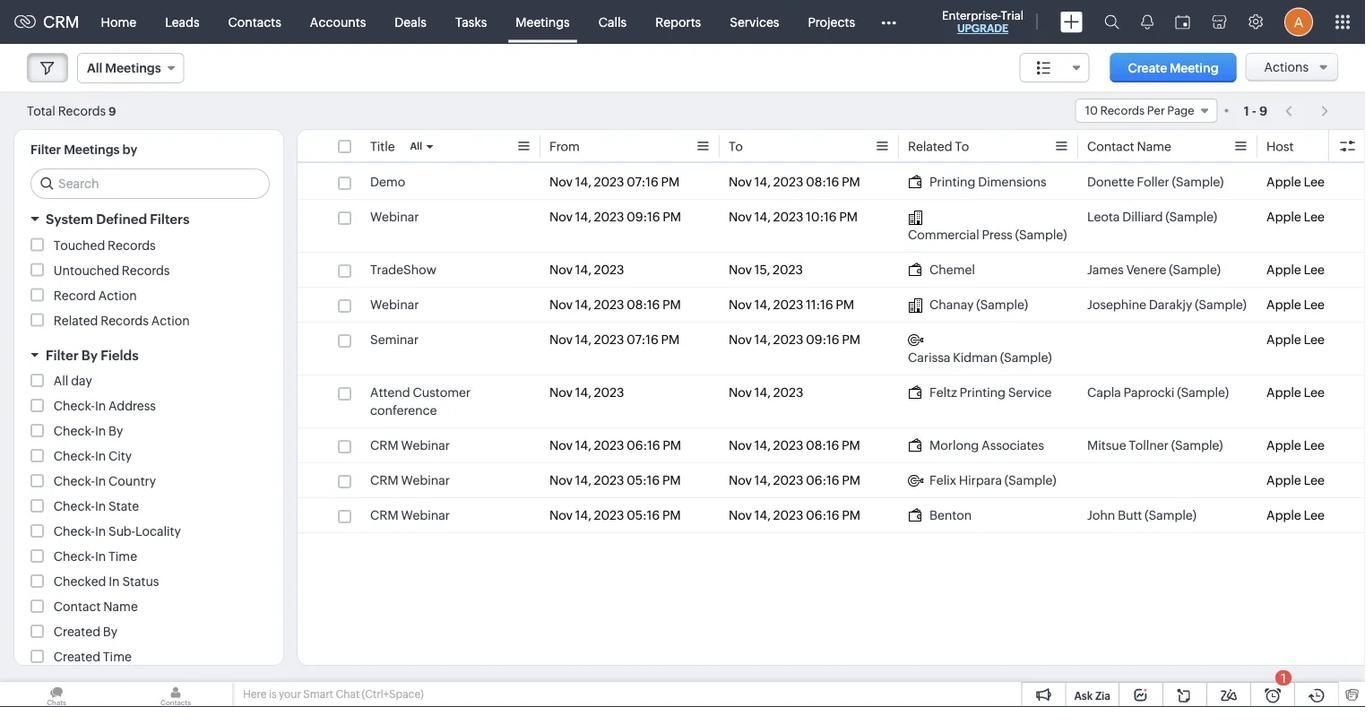 Task type: vqa. For each thing, say whether or not it's contained in the screenshot.


Task type: locate. For each thing, give the bounding box(es) containing it.
0 vertical spatial contact
[[1087, 139, 1135, 154]]

0 vertical spatial printing
[[930, 175, 976, 189]]

in up check-in state
[[95, 474, 106, 489]]

0 horizontal spatial all
[[54, 374, 68, 388]]

related up printing dimensions link
[[908, 139, 953, 154]]

printing down related to
[[930, 175, 976, 189]]

2 vertical spatial 06:16
[[806, 508, 840, 523]]

0 vertical spatial nov 14, 2023 05:16 pm
[[550, 473, 681, 488]]

filter meetings by
[[30, 143, 137, 157]]

0 horizontal spatial action
[[98, 288, 137, 303]]

create meeting button
[[1110, 53, 1237, 82]]

1 vertical spatial created
[[54, 650, 100, 664]]

(sample) for carissa kidman (sample)
[[1000, 351, 1052, 365]]

reports link
[[641, 0, 716, 43]]

row group
[[298, 165, 1365, 533]]

all inside field
[[87, 61, 102, 75]]

apple for josephine darakjy (sample)
[[1267, 298, 1301, 312]]

in down check-in address
[[95, 424, 106, 438]]

apple lee for mitsue tollner (sample)
[[1267, 438, 1325, 453]]

meetings inside field
[[105, 61, 161, 75]]

projects link
[[794, 0, 870, 43]]

0 vertical spatial filter
[[30, 143, 61, 157]]

4 lee from the top
[[1304, 298, 1325, 312]]

1 vertical spatial 05:16
[[627, 508, 660, 523]]

create meeting
[[1128, 61, 1219, 75]]

services link
[[716, 0, 794, 43]]

touched records
[[54, 238, 156, 252]]

touched
[[54, 238, 105, 252]]

meetings down home link
[[105, 61, 161, 75]]

None field
[[1020, 53, 1090, 82]]

8 lee from the top
[[1304, 473, 1325, 488]]

apple lee for james venere (sample)
[[1267, 263, 1325, 277]]

nov 14, 2023 06:16 pm
[[550, 438, 681, 453], [729, 473, 861, 488], [729, 508, 861, 523]]

by
[[81, 347, 98, 363], [109, 424, 123, 438], [103, 625, 118, 639]]

9
[[1260, 104, 1268, 118], [109, 104, 116, 118]]

3 lee from the top
[[1304, 263, 1325, 277]]

contact
[[1087, 139, 1135, 154], [54, 600, 101, 614]]

0 vertical spatial nov 14, 2023 08:16 pm
[[729, 175, 860, 189]]

2 vertical spatial nov 14, 2023 06:16 pm
[[729, 508, 861, 523]]

1 horizontal spatial to
[[955, 139, 969, 154]]

4 check- from the top
[[54, 474, 95, 489]]

0 vertical spatial 1
[[1244, 104, 1249, 118]]

carissa
[[908, 351, 951, 365]]

0 horizontal spatial 1
[[1244, 104, 1249, 118]]

apple lee for john butt (sample)
[[1267, 508, 1325, 523]]

nov
[[550, 175, 573, 189], [729, 175, 752, 189], [550, 210, 573, 224], [729, 210, 752, 224], [550, 263, 573, 277], [729, 263, 752, 277], [550, 298, 573, 312], [729, 298, 752, 312], [550, 333, 573, 347], [729, 333, 752, 347], [550, 385, 573, 400], [729, 385, 752, 400], [550, 438, 573, 453], [729, 438, 752, 453], [550, 473, 573, 488], [729, 473, 752, 488], [550, 508, 573, 523], [729, 508, 752, 523]]

time down sub-
[[109, 550, 137, 564]]

felix
[[930, 473, 957, 488]]

1 vertical spatial 08:16
[[627, 298, 660, 312]]

printing down carissa kidman (sample)
[[960, 385, 1006, 400]]

crm webinar for morlong
[[370, 438, 450, 453]]

filter down total
[[30, 143, 61, 157]]

3 apple from the top
[[1267, 263, 1301, 277]]

records inside field
[[1100, 104, 1145, 117]]

crm link
[[14, 13, 79, 31]]

related for related to
[[908, 139, 953, 154]]

1 vertical spatial 06:16
[[806, 473, 840, 488]]

All Meetings field
[[77, 53, 184, 83]]

1 to from the left
[[729, 139, 743, 154]]

meetings for filter meetings by
[[64, 143, 120, 157]]

0 vertical spatial nov 14, 2023 07:16 pm
[[550, 175, 680, 189]]

by inside dropdown button
[[81, 347, 98, 363]]

crm webinar link
[[370, 437, 450, 455], [370, 472, 450, 489], [370, 507, 450, 524]]

1 vertical spatial related
[[54, 313, 98, 328]]

1 vertical spatial nov 14, 2023 08:16 pm
[[550, 298, 681, 312]]

nov 14, 2023 07:16 pm for nov 14, 2023 09:16 pm
[[550, 333, 680, 347]]

webinar link up seminar
[[370, 296, 419, 314]]

0 horizontal spatial related
[[54, 313, 98, 328]]

0 horizontal spatial name
[[103, 600, 138, 614]]

action up filter by fields dropdown button
[[151, 313, 190, 328]]

meetings left by
[[64, 143, 120, 157]]

(sample) down associates
[[1005, 473, 1057, 488]]

apple lee for donette foller (sample)
[[1267, 175, 1325, 189]]

0 horizontal spatial to
[[729, 139, 743, 154]]

lee for leota dilliard (sample)
[[1304, 210, 1325, 224]]

demo link
[[370, 173, 405, 191]]

7 apple from the top
[[1267, 438, 1301, 453]]

in left city
[[95, 449, 106, 463]]

service
[[1008, 385, 1052, 400]]

1 horizontal spatial action
[[151, 313, 190, 328]]

(sample) up "service"
[[1000, 351, 1052, 365]]

nov 14, 2023 10:16 pm
[[729, 210, 858, 224]]

home
[[101, 15, 136, 29]]

contact name down the 10 records per page
[[1087, 139, 1172, 154]]

1 vertical spatial crm webinar link
[[370, 472, 450, 489]]

1 nov 14, 2023 05:16 pm from the top
[[550, 473, 681, 488]]

by up created time
[[103, 625, 118, 639]]

by up the day
[[81, 347, 98, 363]]

06:16
[[627, 438, 660, 453], [806, 473, 840, 488], [806, 508, 840, 523]]

1 for 1
[[1281, 671, 1286, 685]]

1 horizontal spatial 09:16
[[806, 333, 840, 347]]

1 horizontal spatial 1
[[1281, 671, 1286, 685]]

filter for filter meetings by
[[30, 143, 61, 157]]

1 vertical spatial 07:16
[[627, 333, 659, 347]]

check- down check-in country
[[54, 499, 95, 514]]

chats image
[[0, 682, 113, 707]]

by up city
[[109, 424, 123, 438]]

by for filter
[[81, 347, 98, 363]]

webinar
[[370, 210, 419, 224], [370, 298, 419, 312], [401, 438, 450, 453], [401, 473, 450, 488], [401, 508, 450, 523]]

9 apple from the top
[[1267, 508, 1301, 523]]

contact name up created by
[[54, 600, 138, 614]]

1 vertical spatial webinar link
[[370, 296, 419, 314]]

chemel
[[930, 263, 975, 277]]

3 check- from the top
[[54, 449, 95, 463]]

6 apple from the top
[[1267, 385, 1301, 400]]

nov 14, 2023 08:16 pm
[[729, 175, 860, 189], [550, 298, 681, 312], [729, 438, 860, 453]]

lee for james venere (sample)
[[1304, 263, 1325, 277]]

created for created by
[[54, 625, 100, 639]]

9 inside total records 9
[[109, 104, 116, 118]]

check-in country
[[54, 474, 156, 489]]

page
[[1168, 104, 1195, 117]]

4 apple lee from the top
[[1267, 298, 1325, 312]]

11:16
[[806, 298, 833, 312]]

records up the fields at the left of the page
[[101, 313, 149, 328]]

8 apple lee from the top
[[1267, 473, 1325, 488]]

all left the day
[[54, 374, 68, 388]]

time
[[109, 550, 137, 564], [103, 650, 132, 664]]

2 07:16 from the top
[[627, 333, 659, 347]]

crm webinar link for felix
[[370, 472, 450, 489]]

05:16 for benton
[[627, 508, 660, 523]]

06:16 for benton
[[806, 508, 840, 523]]

1 horizontal spatial related
[[908, 139, 953, 154]]

in up checked in status on the left bottom
[[95, 550, 106, 564]]

related down record
[[54, 313, 98, 328]]

0 horizontal spatial nov 14, 2023 09:16 pm
[[550, 210, 681, 224]]

6 lee from the top
[[1304, 385, 1325, 400]]

1 vertical spatial contact name
[[54, 600, 138, 614]]

in left "status"
[[109, 575, 120, 589]]

zia
[[1095, 690, 1111, 702]]

capla
[[1087, 385, 1121, 400]]

1 horizontal spatial contact name
[[1087, 139, 1172, 154]]

1 apple from the top
[[1267, 175, 1301, 189]]

1 05:16 from the top
[[627, 473, 660, 488]]

meetings left calls "link"
[[516, 15, 570, 29]]

smart
[[303, 689, 333, 701]]

action up related records action
[[98, 288, 137, 303]]

2 apple from the top
[[1267, 210, 1301, 224]]

to
[[729, 139, 743, 154], [955, 139, 969, 154]]

0 vertical spatial nov 14, 2023 09:16 pm
[[550, 210, 681, 224]]

in for time
[[95, 550, 106, 564]]

0 vertical spatial 09:16
[[627, 210, 660, 224]]

nov 14, 2023 08:16 pm for nov 14, 2023 07:16 pm
[[729, 175, 860, 189]]

0 vertical spatial 08:16
[[806, 175, 839, 189]]

morlong
[[930, 438, 979, 453]]

0 vertical spatial webinar link
[[370, 208, 419, 226]]

check- for check-in city
[[54, 449, 95, 463]]

contacts
[[228, 15, 281, 29]]

webinar link for nov 14, 2023 09:16 pm
[[370, 208, 419, 226]]

1 horizontal spatial contact
[[1087, 139, 1135, 154]]

related records action
[[54, 313, 190, 328]]

nov 14, 2023 09:16 pm down from
[[550, 210, 681, 224]]

2 vertical spatial crm webinar link
[[370, 507, 450, 524]]

2 crm webinar from the top
[[370, 473, 450, 488]]

1 horizontal spatial all
[[87, 61, 102, 75]]

0 vertical spatial name
[[1137, 139, 1172, 154]]

(sample) right dilliard
[[1166, 210, 1217, 224]]

(sample)
[[1172, 175, 1224, 189], [1166, 210, 1217, 224], [1015, 228, 1067, 242], [1169, 263, 1221, 277], [977, 298, 1028, 312], [1195, 298, 1247, 312], [1000, 351, 1052, 365], [1177, 385, 1229, 400], [1171, 438, 1223, 453], [1005, 473, 1057, 488], [1145, 508, 1197, 523]]

customer
[[413, 385, 471, 400]]

check-
[[54, 399, 95, 413], [54, 424, 95, 438], [54, 449, 95, 463], [54, 474, 95, 489], [54, 499, 95, 514], [54, 524, 95, 539], [54, 550, 95, 564]]

(sample) right foller
[[1172, 175, 1224, 189]]

nov 14, 2023 for attend customer conference
[[550, 385, 624, 400]]

15,
[[755, 263, 770, 277]]

in for country
[[95, 474, 106, 489]]

morlong associates link
[[908, 437, 1044, 455]]

name down checked in status on the left bottom
[[103, 600, 138, 614]]

Search text field
[[31, 169, 269, 198]]

check- down check-in city at the left bottom of page
[[54, 474, 95, 489]]

7 lee from the top
[[1304, 438, 1325, 453]]

attend
[[370, 385, 410, 400]]

filter inside dropdown button
[[46, 347, 79, 363]]

1 vertical spatial contact
[[54, 600, 101, 614]]

james venere (sample) link
[[1087, 261, 1221, 279]]

0 vertical spatial by
[[81, 347, 98, 363]]

in for sub-
[[95, 524, 106, 539]]

reports
[[656, 15, 701, 29]]

10
[[1085, 104, 1098, 117]]

webinar link for nov 14, 2023 08:16 pm
[[370, 296, 419, 314]]

2 vertical spatial by
[[103, 625, 118, 639]]

2 check- from the top
[[54, 424, 95, 438]]

0 vertical spatial created
[[54, 625, 100, 639]]

09:16
[[627, 210, 660, 224], [806, 333, 840, 347]]

apple
[[1267, 175, 1301, 189], [1267, 210, 1301, 224], [1267, 263, 1301, 277], [1267, 298, 1301, 312], [1267, 333, 1301, 347], [1267, 385, 1301, 400], [1267, 438, 1301, 453], [1267, 473, 1301, 488], [1267, 508, 1301, 523]]

0 vertical spatial related
[[908, 139, 953, 154]]

(sample) for leota dilliard (sample)
[[1166, 210, 1217, 224]]

1 vertical spatial filter
[[46, 347, 79, 363]]

1 vertical spatial nov 14, 2023 05:16 pm
[[550, 508, 681, 523]]

lee for josephine darakjy (sample)
[[1304, 298, 1325, 312]]

filter up all day on the bottom of page
[[46, 347, 79, 363]]

(sample) right the press
[[1015, 228, 1067, 242]]

0 vertical spatial crm webinar
[[370, 438, 450, 453]]

in for city
[[95, 449, 106, 463]]

(sample) right darakjy in the right of the page
[[1195, 298, 1247, 312]]

commercial press (sample) link
[[908, 208, 1070, 244]]

in left sub-
[[95, 524, 106, 539]]

2 vertical spatial all
[[54, 374, 68, 388]]

(sample) for donette foller (sample)
[[1172, 175, 1224, 189]]

lee for john butt (sample)
[[1304, 508, 1325, 523]]

2 vertical spatial meetings
[[64, 143, 120, 157]]

in for status
[[109, 575, 120, 589]]

(sample) right butt
[[1145, 508, 1197, 523]]

check- for check-in time
[[54, 550, 95, 564]]

5 lee from the top
[[1304, 333, 1325, 347]]

2 vertical spatial 08:16
[[806, 438, 839, 453]]

0 vertical spatial all
[[87, 61, 102, 75]]

1 created from the top
[[54, 625, 100, 639]]

services
[[730, 15, 779, 29]]

(sample) for josephine darakjy (sample)
[[1195, 298, 1247, 312]]

check- down check-in by
[[54, 449, 95, 463]]

9 lee from the top
[[1304, 508, 1325, 523]]

4 apple from the top
[[1267, 298, 1301, 312]]

9 apple lee from the top
[[1267, 508, 1325, 523]]

2 vertical spatial nov 14, 2023 08:16 pm
[[729, 438, 860, 453]]

2 webinar link from the top
[[370, 296, 419, 314]]

6 check- from the top
[[54, 524, 95, 539]]

1 vertical spatial all
[[410, 141, 422, 152]]

webinar for felix hirpara (sample)
[[401, 473, 450, 488]]

1 vertical spatial nov 14, 2023 06:16 pm
[[729, 473, 861, 488]]

check- for check-in address
[[54, 399, 95, 413]]

day
[[71, 374, 92, 388]]

0 horizontal spatial contact
[[54, 600, 101, 614]]

2 nov 14, 2023 05:16 pm from the top
[[550, 508, 681, 523]]

2 crm webinar link from the top
[[370, 472, 450, 489]]

all meetings
[[87, 61, 161, 75]]

contact down checked
[[54, 600, 101, 614]]

created up created time
[[54, 625, 100, 639]]

6 apple lee from the top
[[1267, 385, 1325, 400]]

here
[[243, 689, 267, 701]]

webinar link down "demo"
[[370, 208, 419, 226]]

dimensions
[[978, 175, 1047, 189]]

1 vertical spatial 1
[[1281, 671, 1286, 685]]

(sample) right tollner in the bottom right of the page
[[1171, 438, 1223, 453]]

filter for filter by fields
[[46, 347, 79, 363]]

5 apple from the top
[[1267, 333, 1301, 347]]

check- down all day on the bottom of page
[[54, 399, 95, 413]]

filter by fields button
[[14, 339, 283, 371]]

check- up check-in city at the left bottom of page
[[54, 424, 95, 438]]

search element
[[1094, 0, 1130, 44]]

1 crm webinar from the top
[[370, 438, 450, 453]]

host
[[1267, 139, 1294, 154]]

enterprise-trial upgrade
[[942, 9, 1024, 35]]

1 vertical spatial time
[[103, 650, 132, 664]]

apple for mitsue tollner (sample)
[[1267, 438, 1301, 453]]

butt
[[1118, 508, 1142, 523]]

2 horizontal spatial all
[[410, 141, 422, 152]]

(sample) up darakjy in the right of the page
[[1169, 263, 1221, 277]]

created down created by
[[54, 650, 100, 664]]

check- up checked
[[54, 550, 95, 564]]

navigation
[[1277, 98, 1338, 124]]

capla paprocki (sample) link
[[1087, 384, 1229, 402]]

name up foller
[[1137, 139, 1172, 154]]

records down "defined"
[[108, 238, 156, 252]]

felix hirpara (sample) link
[[908, 472, 1057, 489]]

1 check- from the top
[[54, 399, 95, 413]]

3 crm webinar link from the top
[[370, 507, 450, 524]]

0 vertical spatial 07:16
[[627, 175, 659, 189]]

all right title
[[410, 141, 422, 152]]

1 vertical spatial 09:16
[[806, 333, 840, 347]]

1 vertical spatial nov 14, 2023 07:16 pm
[[550, 333, 680, 347]]

signals element
[[1130, 0, 1165, 44]]

country
[[109, 474, 156, 489]]

07:16
[[627, 175, 659, 189], [627, 333, 659, 347]]

by for created
[[103, 625, 118, 639]]

records for touched
[[108, 238, 156, 252]]

records down touched records
[[122, 263, 170, 277]]

1 crm webinar link from the top
[[370, 437, 450, 455]]

1 nov 14, 2023 07:16 pm from the top
[[550, 175, 680, 189]]

conference
[[370, 403, 437, 418]]

john
[[1087, 508, 1115, 523]]

0 horizontal spatial contact name
[[54, 600, 138, 614]]

3 apple lee from the top
[[1267, 263, 1325, 277]]

actions
[[1264, 60, 1309, 74]]

in up check-in by
[[95, 399, 106, 413]]

1 vertical spatial nov 14, 2023 09:16 pm
[[729, 333, 861, 347]]

1 07:16 from the top
[[627, 175, 659, 189]]

0 vertical spatial 05:16
[[627, 473, 660, 488]]

in left state
[[95, 499, 106, 514]]

check-in address
[[54, 399, 156, 413]]

(sample) right paprocki on the right
[[1177, 385, 1229, 400]]

feltz printing service
[[930, 385, 1052, 400]]

james
[[1087, 263, 1124, 277]]

all for all
[[410, 141, 422, 152]]

2 created from the top
[[54, 650, 100, 664]]

nov 14, 2023 09:16 pm down nov 14, 2023 11:16 pm
[[729, 333, 861, 347]]

apple for donette foller (sample)
[[1267, 175, 1301, 189]]

2 vertical spatial crm webinar
[[370, 508, 450, 523]]

08:16 for nov 14, 2023 06:16 pm
[[806, 438, 839, 453]]

system defined filters
[[46, 212, 189, 227]]

all up total records 9
[[87, 61, 102, 75]]

apple lee
[[1267, 175, 1325, 189], [1267, 210, 1325, 224], [1267, 263, 1325, 277], [1267, 298, 1325, 312], [1267, 333, 1325, 347], [1267, 385, 1325, 400], [1267, 438, 1325, 453], [1267, 473, 1325, 488], [1267, 508, 1325, 523]]

deals
[[395, 15, 427, 29]]

contact up donette at the right
[[1087, 139, 1135, 154]]

2 apple lee from the top
[[1267, 210, 1325, 224]]

2 nov 14, 2023 07:16 pm from the top
[[550, 333, 680, 347]]

all for all meetings
[[87, 61, 102, 75]]

7 apple lee from the top
[[1267, 438, 1325, 453]]

webinar for morlong associates
[[401, 438, 450, 453]]

records up filter meetings by
[[58, 104, 106, 118]]

06:16 for felix hirpara (sample)
[[806, 473, 840, 488]]

1 vertical spatial crm webinar
[[370, 473, 450, 488]]

in for by
[[95, 424, 106, 438]]

filter
[[30, 143, 61, 157], [46, 347, 79, 363]]

9 right - on the top right of the page
[[1260, 104, 1268, 118]]

0 horizontal spatial 9
[[109, 104, 116, 118]]

check- up check-in time
[[54, 524, 95, 539]]

apple for leota dilliard (sample)
[[1267, 210, 1301, 224]]

1 lee from the top
[[1304, 175, 1325, 189]]

donette foller (sample)
[[1087, 175, 1224, 189]]

1 horizontal spatial name
[[1137, 139, 1172, 154]]

7 check- from the top
[[54, 550, 95, 564]]

2 05:16 from the top
[[627, 508, 660, 523]]

5 check- from the top
[[54, 499, 95, 514]]

time down created by
[[103, 650, 132, 664]]

calls
[[599, 15, 627, 29]]

1 horizontal spatial 9
[[1260, 104, 1268, 118]]

0 vertical spatial crm webinar link
[[370, 437, 450, 455]]

all for all day
[[54, 374, 68, 388]]

1 apple lee from the top
[[1267, 175, 1325, 189]]

1 vertical spatial meetings
[[105, 61, 161, 75]]

tollner
[[1129, 438, 1169, 453]]

created time
[[54, 650, 132, 664]]

crm for felix hirpara (sample)
[[370, 473, 399, 488]]

1 webinar link from the top
[[370, 208, 419, 226]]

2 lee from the top
[[1304, 210, 1325, 224]]

contacts image
[[119, 682, 232, 707]]

records right 10
[[1100, 104, 1145, 117]]

9 down all meetings
[[109, 104, 116, 118]]

0 vertical spatial nov 14, 2023 06:16 pm
[[550, 438, 681, 453]]



Task type: describe. For each thing, give the bounding box(es) containing it.
josephine darakjy (sample)
[[1087, 298, 1247, 312]]

chanay (sample)
[[930, 298, 1028, 312]]

felix hirpara (sample)
[[930, 473, 1057, 488]]

0 vertical spatial meetings
[[516, 15, 570, 29]]

(sample) for john butt (sample)
[[1145, 508, 1197, 523]]

defined
[[96, 212, 147, 227]]

5 apple lee from the top
[[1267, 333, 1325, 347]]

foller
[[1137, 175, 1170, 189]]

leota
[[1087, 210, 1120, 224]]

1 vertical spatial name
[[103, 600, 138, 614]]

nov 14, 2023 11:16 pm
[[729, 298, 854, 312]]

08:16 for nov 14, 2023 07:16 pm
[[806, 175, 839, 189]]

associates
[[982, 438, 1044, 453]]

check- for check-in state
[[54, 499, 95, 514]]

crm webinar for felix
[[370, 473, 450, 488]]

tradeshow
[[370, 263, 437, 277]]

(sample) for james venere (sample)
[[1169, 263, 1221, 277]]

deals link
[[380, 0, 441, 43]]

tasks
[[455, 15, 487, 29]]

tradeshow link
[[370, 261, 437, 279]]

benton link
[[908, 507, 972, 524]]

1 for 1 - 9
[[1244, 104, 1249, 118]]

calls link
[[584, 0, 641, 43]]

meeting
[[1170, 61, 1219, 75]]

07:16 for nov 14, 2023 09:16 pm
[[627, 333, 659, 347]]

apple lee for leota dilliard (sample)
[[1267, 210, 1325, 224]]

ask zia
[[1074, 690, 1111, 702]]

meetings for all meetings
[[105, 61, 161, 75]]

upgrade
[[957, 22, 1009, 35]]

records for total
[[58, 104, 106, 118]]

records for untouched
[[122, 263, 170, 277]]

search image
[[1104, 14, 1120, 30]]

system
[[46, 212, 93, 227]]

10 Records Per Page field
[[1075, 99, 1218, 123]]

josephine
[[1087, 298, 1147, 312]]

0 vertical spatial 06:16
[[627, 438, 660, 453]]

state
[[109, 499, 139, 514]]

nov 14, 2023 06:16 pm for felix hirpara (sample)
[[729, 473, 861, 488]]

check- for check-in sub-locality
[[54, 524, 95, 539]]

attend customer conference link
[[370, 384, 532, 420]]

john butt (sample)
[[1087, 508, 1197, 523]]

attend customer conference
[[370, 385, 471, 418]]

0 vertical spatial action
[[98, 288, 137, 303]]

check- for check-in by
[[54, 424, 95, 438]]

accounts link
[[296, 0, 380, 43]]

filters
[[150, 212, 189, 227]]

darakjy
[[1149, 298, 1193, 312]]

related for related records action
[[54, 313, 98, 328]]

07:16 for nov 14, 2023 08:16 pm
[[627, 175, 659, 189]]

chemel link
[[908, 261, 975, 279]]

records for related
[[101, 313, 149, 328]]

demo
[[370, 175, 405, 189]]

1 vertical spatial by
[[109, 424, 123, 438]]

ask
[[1074, 690, 1093, 702]]

crm webinar link for morlong
[[370, 437, 450, 455]]

created for created time
[[54, 650, 100, 664]]

all day
[[54, 374, 92, 388]]

10 records per page
[[1085, 104, 1195, 117]]

donette foller (sample) link
[[1087, 173, 1224, 191]]

home link
[[87, 0, 151, 43]]

apple for james venere (sample)
[[1267, 263, 1301, 277]]

meetings link
[[501, 0, 584, 43]]

contacts link
[[214, 0, 296, 43]]

size image
[[1037, 60, 1051, 76]]

0 vertical spatial contact name
[[1087, 139, 1172, 154]]

seminar link
[[370, 331, 419, 349]]

in for state
[[95, 499, 106, 514]]

crm for benton
[[370, 508, 399, 523]]

lee for capla paprocki (sample)
[[1304, 385, 1325, 400]]

apple for john butt (sample)
[[1267, 508, 1301, 523]]

press
[[982, 228, 1013, 242]]

seminar
[[370, 333, 419, 347]]

accounts
[[310, 15, 366, 29]]

trial
[[1001, 9, 1024, 22]]

9 for 1 - 9
[[1260, 104, 1268, 118]]

3 crm webinar from the top
[[370, 508, 450, 523]]

hirpara
[[959, 473, 1002, 488]]

1 - 9
[[1244, 104, 1268, 118]]

(ctrl+space)
[[362, 689, 424, 701]]

Other Modules field
[[870, 8, 908, 36]]

check-in state
[[54, 499, 139, 514]]

(sample) up carissa kidman (sample) link
[[977, 298, 1028, 312]]

nov 14, 2023 06:16 pm for benton
[[729, 508, 861, 523]]

2 to from the left
[[955, 139, 969, 154]]

james venere (sample)
[[1087, 263, 1221, 277]]

(sample) for commercial press (sample)
[[1015, 228, 1067, 242]]

john butt (sample) link
[[1087, 507, 1197, 524]]

(sample) for felix hirpara (sample)
[[1005, 473, 1057, 488]]

leads
[[165, 15, 200, 29]]

create menu image
[[1061, 11, 1083, 33]]

signals image
[[1141, 14, 1154, 30]]

0 vertical spatial time
[[109, 550, 137, 564]]

check-in time
[[54, 550, 137, 564]]

0 horizontal spatial 09:16
[[627, 210, 660, 224]]

address
[[109, 399, 156, 413]]

nov 14, 2023 05:16 pm for benton
[[550, 508, 681, 523]]

create menu element
[[1050, 0, 1094, 43]]

1 horizontal spatial nov 14, 2023 09:16 pm
[[729, 333, 861, 347]]

check- for check-in country
[[54, 474, 95, 489]]

enterprise-
[[942, 9, 1001, 22]]

feltz printing service link
[[908, 384, 1052, 402]]

calendar image
[[1175, 15, 1191, 29]]

untouched records
[[54, 263, 170, 277]]

profile element
[[1274, 0, 1324, 43]]

(sample) for mitsue tollner (sample)
[[1171, 438, 1223, 453]]

checked
[[54, 575, 106, 589]]

josephine darakjy (sample) link
[[1087, 296, 1247, 314]]

check-in city
[[54, 449, 132, 463]]

morlong associates
[[930, 438, 1044, 453]]

webinar for benton
[[401, 508, 450, 523]]

feltz
[[930, 385, 957, 400]]

carissa kidman (sample) link
[[908, 331, 1070, 367]]

created by
[[54, 625, 118, 639]]

profile image
[[1285, 8, 1313, 36]]

1 vertical spatial action
[[151, 313, 190, 328]]

(sample) for capla paprocki (sample)
[[1177, 385, 1229, 400]]

in for address
[[95, 399, 106, 413]]

create
[[1128, 61, 1167, 75]]

nov 14, 2023 07:16 pm for nov 14, 2023 08:16 pm
[[550, 175, 680, 189]]

apple for capla paprocki (sample)
[[1267, 385, 1301, 400]]

1 vertical spatial printing
[[960, 385, 1006, 400]]

dilliard
[[1123, 210, 1163, 224]]

05:16 for felix hirpara (sample)
[[627, 473, 660, 488]]

lee for donette foller (sample)
[[1304, 175, 1325, 189]]

commercial
[[908, 228, 980, 242]]

-
[[1252, 104, 1257, 118]]

title
[[370, 139, 395, 154]]

is
[[269, 689, 277, 701]]

chat
[[336, 689, 360, 701]]

per
[[1147, 104, 1165, 117]]

row group containing demo
[[298, 165, 1365, 533]]

mitsue tollner (sample) link
[[1087, 437, 1223, 455]]

chanay (sample) link
[[908, 296, 1028, 314]]

paprocki
[[1124, 385, 1175, 400]]

lee for mitsue tollner (sample)
[[1304, 438, 1325, 453]]

kidman
[[953, 351, 998, 365]]

nov 14, 2023 for tradeshow
[[550, 263, 624, 277]]

9 for total records 9
[[109, 104, 116, 118]]

sub-
[[109, 524, 135, 539]]

chanay
[[930, 298, 974, 312]]

capla paprocki (sample)
[[1087, 385, 1229, 400]]

apple lee for josephine darakjy (sample)
[[1267, 298, 1325, 312]]

printing dimensions
[[930, 175, 1047, 189]]

8 apple from the top
[[1267, 473, 1301, 488]]

leota dilliard (sample) link
[[1087, 208, 1217, 226]]

records for 10
[[1100, 104, 1145, 117]]

leads link
[[151, 0, 214, 43]]

apple lee for capla paprocki (sample)
[[1267, 385, 1325, 400]]

locality
[[135, 524, 181, 539]]

crm for morlong associates
[[370, 438, 399, 453]]

related to
[[908, 139, 969, 154]]

nov 14, 2023 05:16 pm for felix hirpara (sample)
[[550, 473, 681, 488]]

nov 14, 2023 08:16 pm for nov 14, 2023 06:16 pm
[[729, 438, 860, 453]]



